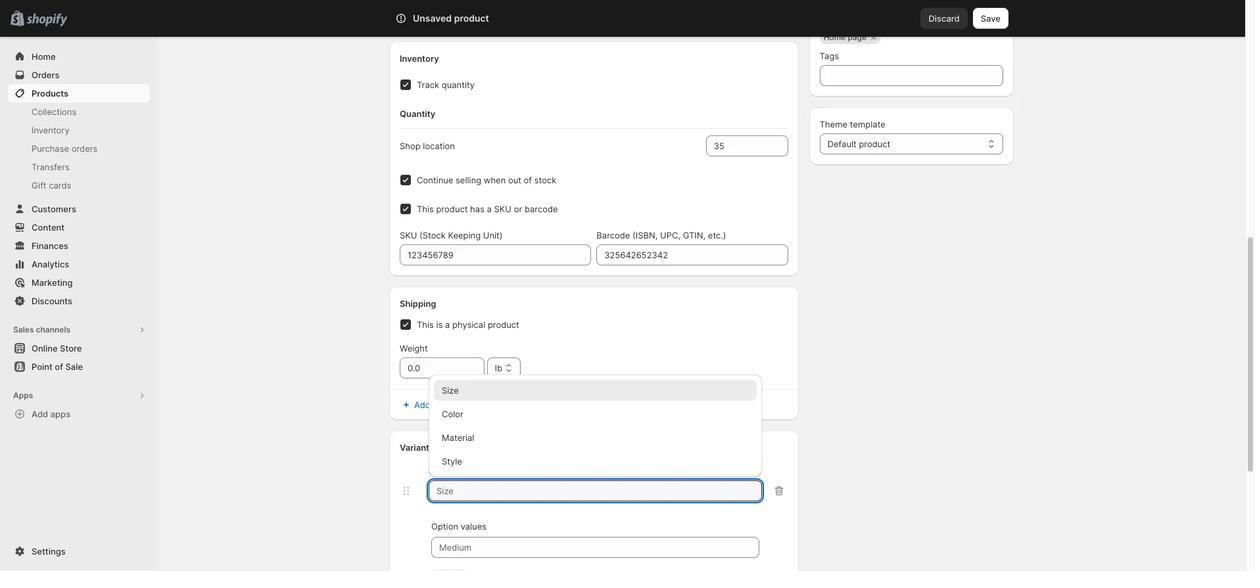 Task type: locate. For each thing, give the bounding box(es) containing it.
unsaved
[[413, 12, 452, 24]]

a right has
[[487, 204, 492, 214]]

track
[[417, 80, 439, 90]]

sales
[[13, 325, 34, 335]]

Barcode (ISBN, UPC, GTIN, etc.) text field
[[597, 245, 788, 266]]

option left "name"
[[429, 466, 456, 477]]

values
[[461, 522, 487, 532]]

default product
[[828, 139, 891, 149]]

inventory up purchase
[[32, 125, 69, 135]]

inventory up track in the top of the page
[[400, 53, 439, 64]]

apps button
[[8, 387, 150, 405]]

2 this from the top
[[417, 320, 434, 330]]

inventory
[[400, 53, 439, 64], [32, 125, 69, 135]]

barcode
[[597, 230, 630, 241]]

upc,
[[660, 230, 681, 241]]

orders link
[[8, 66, 150, 84]]

None number field
[[706, 135, 769, 157]]

home up orders
[[32, 51, 56, 62]]

list box
[[429, 380, 762, 472]]

add left customs
[[414, 400, 431, 410]]

product down template
[[859, 139, 891, 149]]

add customs information button
[[392, 396, 796, 414]]

tags
[[820, 51, 839, 61]]

apps
[[13, 391, 33, 401]]

color
[[442, 409, 464, 420]]

option name
[[429, 466, 480, 477]]

sku left or
[[494, 204, 512, 214]]

1 vertical spatial of
[[55, 362, 63, 372]]

this up the (stock
[[417, 204, 434, 214]]

1 horizontal spatial a
[[487, 204, 492, 214]]

location
[[423, 141, 455, 151]]

quantity
[[400, 109, 435, 119]]

quantity
[[442, 80, 475, 90]]

sku
[[494, 204, 512, 214], [400, 230, 417, 241]]

save button
[[973, 8, 1009, 29]]

point
[[32, 362, 53, 372]]

1 horizontal spatial of
[[524, 175, 532, 185]]

0 vertical spatial option
[[429, 466, 456, 477]]

1 vertical spatial a
[[445, 320, 450, 330]]

product for default
[[859, 139, 891, 149]]

keeping
[[448, 230, 481, 241]]

1 vertical spatial this
[[417, 320, 434, 330]]

discounts link
[[8, 292, 150, 310]]

transfers
[[32, 162, 70, 172]]

1 this from the top
[[417, 204, 434, 214]]

information
[[470, 400, 516, 410]]

0 horizontal spatial add
[[32, 409, 48, 420]]

0 horizontal spatial sku
[[400, 230, 417, 241]]

home up tags on the top of page
[[824, 32, 846, 42]]

track quantity
[[417, 80, 475, 90]]

of left sale
[[55, 362, 63, 372]]

home page
[[824, 32, 867, 42]]

products
[[32, 88, 68, 99]]

inventory link
[[8, 121, 150, 139]]

cards
[[49, 180, 71, 191]]

0 vertical spatial home
[[824, 32, 846, 42]]

1 vertical spatial sku
[[400, 230, 417, 241]]

home
[[824, 32, 846, 42], [32, 51, 56, 62]]

unit)
[[483, 230, 503, 241]]

(stock
[[420, 230, 446, 241]]

stock
[[534, 175, 557, 185]]

point of sale
[[32, 362, 83, 372]]

1 horizontal spatial add
[[414, 400, 431, 410]]

0 horizontal spatial home
[[32, 51, 56, 62]]

add
[[414, 400, 431, 410], [32, 409, 48, 420]]

a right is
[[445, 320, 450, 330]]

template
[[850, 119, 886, 130]]

search button
[[432, 8, 814, 29]]

1 horizontal spatial home
[[824, 32, 846, 42]]

add apps
[[32, 409, 70, 420]]

marketing
[[32, 278, 73, 288]]

discard button
[[921, 8, 968, 29]]

1 vertical spatial home
[[32, 51, 56, 62]]

continue
[[417, 175, 453, 185]]

1 horizontal spatial inventory
[[400, 53, 439, 64]]

0 horizontal spatial of
[[55, 362, 63, 372]]

gtin,
[[683, 230, 706, 241]]

option left values
[[431, 522, 458, 532]]

home for home page
[[824, 32, 846, 42]]

0 vertical spatial sku
[[494, 204, 512, 214]]

has
[[470, 204, 485, 214]]

0 vertical spatial a
[[487, 204, 492, 214]]

of right out
[[524, 175, 532, 185]]

when
[[484, 175, 506, 185]]

of inside button
[[55, 362, 63, 372]]

collections link
[[8, 103, 150, 121]]

finances link
[[8, 237, 150, 255]]

lb
[[495, 363, 502, 374]]

of
[[524, 175, 532, 185], [55, 362, 63, 372]]

style
[[442, 456, 462, 467]]

0 vertical spatial this
[[417, 204, 434, 214]]

1 vertical spatial option
[[431, 522, 458, 532]]

products link
[[8, 84, 150, 103]]

add left apps
[[32, 409, 48, 420]]

Medium text field
[[431, 537, 759, 558]]

this for this is a physical product
[[417, 320, 434, 330]]

purchase
[[32, 143, 69, 154]]

0 vertical spatial inventory
[[400, 53, 439, 64]]

0 horizontal spatial a
[[445, 320, 450, 330]]

product for this
[[436, 204, 468, 214]]

size option
[[429, 380, 762, 401]]

weight
[[400, 343, 428, 354]]

sku left the (stock
[[400, 230, 417, 241]]

theme template
[[820, 119, 886, 130]]

out
[[508, 175, 521, 185]]

1 vertical spatial inventory
[[32, 125, 69, 135]]

product left has
[[436, 204, 468, 214]]

is
[[436, 320, 443, 330]]

this left is
[[417, 320, 434, 330]]

product right "unsaved"
[[454, 12, 489, 24]]

this
[[417, 204, 434, 214], [417, 320, 434, 330]]

a
[[487, 204, 492, 214], [445, 320, 450, 330]]

default
[[828, 139, 857, 149]]



Task type: describe. For each thing, give the bounding box(es) containing it.
save
[[981, 13, 1001, 24]]

orders
[[71, 143, 98, 154]]

SKU (Stock Keeping Unit) text field
[[400, 245, 591, 266]]

home page link
[[824, 31, 867, 44]]

shopify image
[[26, 14, 67, 27]]

search
[[454, 13, 482, 24]]

theme
[[820, 119, 848, 130]]

sales channels
[[13, 325, 70, 335]]

Size text field
[[429, 481, 762, 502]]

this for this product has a sku or barcode
[[417, 204, 434, 214]]

apps
[[50, 409, 70, 420]]

transfers link
[[8, 158, 150, 176]]

page
[[848, 32, 867, 42]]

option for option values
[[431, 522, 458, 532]]

gift cards
[[32, 180, 71, 191]]

variants
[[400, 443, 434, 453]]

settings
[[32, 547, 66, 557]]

collections
[[32, 107, 76, 117]]

point of sale button
[[0, 358, 158, 376]]

point of sale link
[[8, 358, 150, 376]]

sku (stock keeping unit)
[[400, 230, 503, 241]]

Weight text field
[[400, 358, 485, 379]]

0 horizontal spatial inventory
[[32, 125, 69, 135]]

sales channels button
[[8, 321, 150, 339]]

add customs information
[[414, 400, 516, 410]]

content link
[[8, 218, 150, 237]]

content
[[32, 222, 65, 233]]

gift cards link
[[8, 176, 150, 195]]

analytics link
[[8, 255, 150, 274]]

barcode
[[525, 204, 558, 214]]

add for add customs information
[[414, 400, 431, 410]]

barcode (isbn, upc, gtin, etc.)
[[597, 230, 726, 241]]

shop location
[[400, 141, 455, 151]]

finances
[[32, 241, 68, 251]]

this product has a sku or barcode
[[417, 204, 558, 214]]

etc.)
[[708, 230, 726, 241]]

option for option name
[[429, 466, 456, 477]]

product right physical in the bottom of the page
[[488, 320, 519, 330]]

settings link
[[8, 543, 150, 561]]

material
[[442, 433, 474, 443]]

shop
[[400, 141, 421, 151]]

customers link
[[8, 200, 150, 218]]

name
[[458, 466, 480, 477]]

home for home
[[32, 51, 56, 62]]

1 horizontal spatial sku
[[494, 204, 512, 214]]

purchase orders link
[[8, 139, 150, 158]]

add apps button
[[8, 405, 150, 424]]

physical
[[453, 320, 486, 330]]

continue selling when out of stock
[[417, 175, 557, 185]]

online store
[[32, 343, 82, 354]]

marketing link
[[8, 274, 150, 292]]

channels
[[36, 325, 70, 335]]

Tags text field
[[820, 65, 1004, 86]]

customs
[[433, 400, 467, 410]]

gift
[[32, 180, 46, 191]]

shipping
[[400, 299, 436, 309]]

analytics
[[32, 259, 69, 270]]

(isbn,
[[633, 230, 658, 241]]

option values
[[431, 522, 487, 532]]

unsaved product
[[413, 12, 489, 24]]

online
[[32, 343, 58, 354]]

list box containing size
[[429, 380, 762, 472]]

add for add apps
[[32, 409, 48, 420]]

or
[[514, 204, 522, 214]]

0 vertical spatial of
[[524, 175, 532, 185]]

orders
[[32, 70, 59, 80]]

discounts
[[32, 296, 72, 306]]

this is a physical product
[[417, 320, 519, 330]]

size
[[442, 385, 459, 396]]

sale
[[65, 362, 83, 372]]

customers
[[32, 204, 76, 214]]

home link
[[8, 47, 150, 66]]

online store link
[[8, 339, 150, 358]]

discard
[[929, 13, 960, 24]]

purchase orders
[[32, 143, 98, 154]]

product for unsaved
[[454, 12, 489, 24]]

store
[[60, 343, 82, 354]]



Task type: vqa. For each thing, say whether or not it's contained in the screenshot.
SKU
yes



